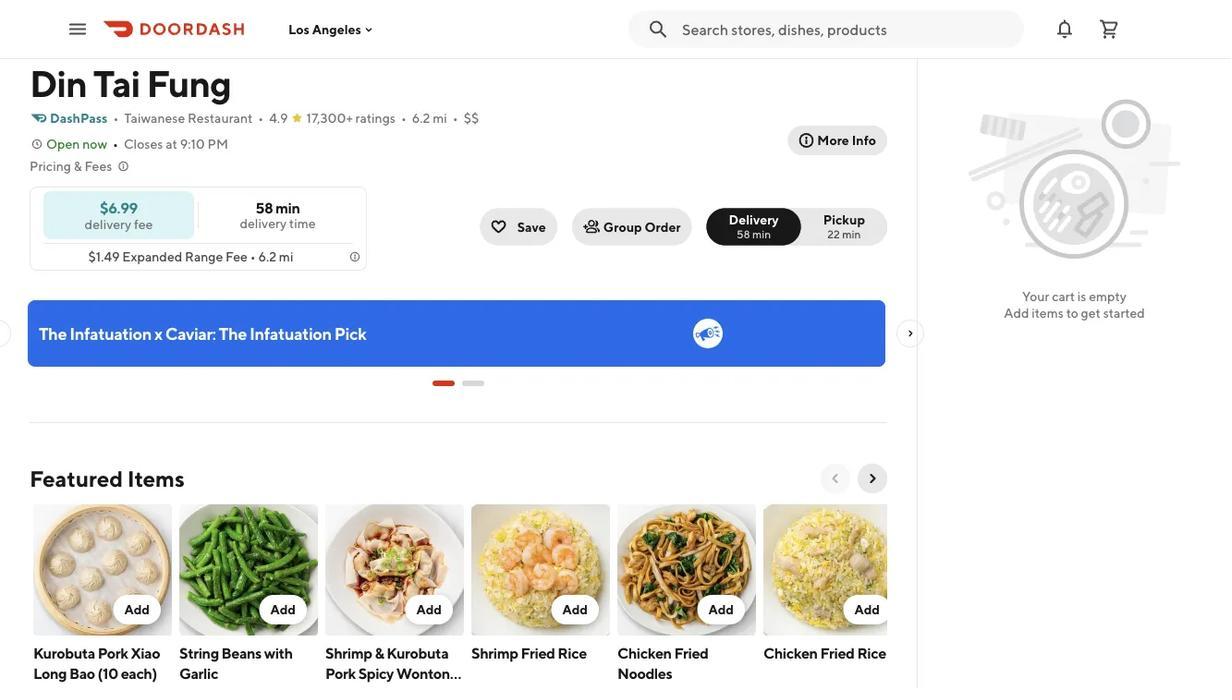 Task type: vqa. For each thing, say whether or not it's contained in the screenshot.
tortilla inside the Chicken Tortilla soup pint( 16.oz) Chicken broth.black beans.peppers.onions.corn. Hominy.fresh avocado.cilantro.cheese and  crispy tortilla strips on the side
no



Task type: locate. For each thing, give the bounding box(es) containing it.
1 horizontal spatial pork
[[326, 665, 356, 683]]

chicken fried rice
[[764, 645, 887, 663]]

add up xiao
[[124, 602, 150, 618]]

1 horizontal spatial infatuation
[[250, 324, 332, 344]]

featured items heading
[[30, 464, 185, 494]]

pm
[[208, 136, 228, 152]]

mi down 'time'
[[279, 249, 294, 264]]

None radio
[[790, 209, 888, 246]]

angeles
[[312, 22, 361, 37]]

0 vertical spatial pork
[[98, 645, 128, 663]]

1 horizontal spatial each)
[[342, 686, 378, 691]]

0 vertical spatial 6.2
[[412, 111, 430, 126]]

shrimp & kurobuta pork spicy wontons (8 each)
[[326, 645, 456, 691]]

1 fried from the left
[[521, 645, 555, 663]]

2 infatuation from the left
[[250, 324, 332, 344]]

58 inside the 58 min delivery time
[[256, 199, 273, 217]]

din tai fung
[[30, 61, 231, 105]]

4.9
[[269, 111, 288, 126]]

0 vertical spatial &
[[74, 159, 82, 174]]

1 horizontal spatial chicken
[[764, 645, 818, 663]]

order methods option group
[[707, 209, 888, 246]]

long
[[33, 665, 67, 683]]

add up with
[[270, 602, 296, 618]]

los angeles
[[289, 22, 361, 37]]

17,300+ ratings •
[[307, 111, 407, 126]]

pickup
[[824, 212, 866, 227]]

0 horizontal spatial mi
[[279, 249, 294, 264]]

6.2 right fee
[[258, 249, 277, 264]]

infatuation left the x
[[70, 324, 152, 344]]

& for shrimp
[[375, 645, 384, 663]]

3 add button from the left
[[405, 596, 453, 625]]

din tai fung image
[[46, 0, 117, 48]]

beans
[[222, 645, 262, 663]]

1 horizontal spatial fried
[[675, 645, 709, 663]]

1 the from the left
[[39, 324, 67, 344]]

6.2 mi • $$
[[412, 111, 479, 126]]

chicken for chicken fried noodles
[[618, 645, 672, 663]]

add button up shrimp fried rice
[[552, 596, 599, 625]]

the
[[39, 324, 67, 344], [219, 324, 247, 344]]

58 inside delivery 58 min
[[737, 228, 751, 241]]

fung
[[147, 61, 231, 105]]

0 horizontal spatial delivery
[[85, 216, 131, 232]]

0 horizontal spatial chicken
[[618, 645, 672, 663]]

each) down spicy
[[342, 686, 378, 691]]

with
[[264, 645, 293, 663]]

1 vertical spatial 58
[[737, 228, 751, 241]]

fried
[[521, 645, 555, 663], [675, 645, 709, 663], [821, 645, 855, 663]]

delivery left 'time'
[[240, 216, 287, 231]]

2 rice from the left
[[858, 645, 887, 663]]

fees
[[85, 159, 112, 174]]

pork up (8
[[326, 665, 356, 683]]

rice down shrimp fried rice image
[[558, 645, 587, 663]]

min inside delivery 58 min
[[753, 228, 772, 241]]

3 fried from the left
[[821, 645, 855, 663]]

5 add button from the left
[[698, 596, 745, 625]]

infatuation left pick
[[250, 324, 332, 344]]

6.2 right ratings
[[412, 111, 430, 126]]

1 vertical spatial 6.2
[[258, 249, 277, 264]]

shrimp fried rice image
[[472, 505, 610, 636]]

4 add button from the left
[[552, 596, 599, 625]]

add button
[[113, 596, 161, 625], [259, 596, 307, 625], [405, 596, 453, 625], [552, 596, 599, 625], [698, 596, 745, 625], [844, 596, 891, 625]]

add button up with
[[259, 596, 307, 625]]

fee
[[226, 249, 248, 264]]

1 horizontal spatial the
[[219, 324, 247, 344]]

1 kurobuta from the left
[[33, 645, 95, 663]]

6 add button from the left
[[844, 596, 891, 625]]

0 horizontal spatial infatuation
[[70, 324, 152, 344]]

started
[[1104, 306, 1146, 321]]

2 kurobuta from the left
[[387, 645, 449, 663]]

None radio
[[707, 209, 801, 246]]

time
[[289, 216, 316, 231]]

& inside shrimp & kurobuta pork spicy wontons (8 each)
[[375, 645, 384, 663]]

add up shrimp fried rice
[[563, 602, 588, 618]]

save
[[518, 219, 546, 234]]

1 shrimp from the left
[[326, 645, 372, 663]]

empty
[[1090, 289, 1127, 304]]

• left '$$' on the left top
[[453, 111, 458, 126]]

closes
[[124, 136, 163, 152]]

add button up chicken fried noodles
[[698, 596, 745, 625]]

1 vertical spatial mi
[[279, 249, 294, 264]]

each)
[[121, 665, 157, 683], [342, 686, 378, 691]]

& inside button
[[74, 159, 82, 174]]

0 vertical spatial mi
[[433, 111, 447, 126]]

shrimp & kurobuta pork spicy wontons (8 each) image
[[326, 505, 464, 636]]

• right fee
[[250, 249, 256, 264]]

Store search: begin typing to search for stores available on DoorDash text field
[[682, 19, 1014, 39]]

1 chicken from the left
[[618, 645, 672, 663]]

min down pickup
[[843, 228, 861, 241]]

1 horizontal spatial min
[[753, 228, 772, 241]]

add up chicken fried noodles
[[709, 602, 734, 618]]

more info
[[818, 133, 877, 148]]

rice for chicken fried rice
[[858, 645, 887, 663]]

•
[[113, 111, 119, 126], [258, 111, 264, 126], [401, 111, 407, 126], [453, 111, 458, 126], [113, 136, 118, 152], [250, 249, 256, 264]]

mi
[[433, 111, 447, 126], [279, 249, 294, 264]]

add down your
[[1005, 306, 1030, 321]]

$1.49 expanded range fee • 6.2 mi
[[88, 249, 294, 264]]

dashpass
[[50, 111, 108, 126]]

open
[[46, 136, 80, 152]]

fried down chicken fried noodles image
[[675, 645, 709, 663]]

your
[[1023, 289, 1050, 304]]

infatuation
[[70, 324, 152, 344], [250, 324, 332, 344]]

pricing & fees button
[[30, 157, 131, 176]]

rice
[[558, 645, 587, 663], [858, 645, 887, 663]]

1 horizontal spatial mi
[[433, 111, 447, 126]]

fried inside chicken fried noodles
[[675, 645, 709, 663]]

0 horizontal spatial the
[[39, 324, 67, 344]]

6.2
[[412, 111, 430, 126], [258, 249, 277, 264]]

kurobuta up wontons
[[387, 645, 449, 663]]

0 horizontal spatial 58
[[256, 199, 273, 217]]

2 chicken from the left
[[764, 645, 818, 663]]

• right ratings
[[401, 111, 407, 126]]

• closes at 9:10 pm
[[113, 136, 228, 152]]

1 vertical spatial &
[[375, 645, 384, 663]]

0 horizontal spatial shrimp
[[326, 645, 372, 663]]

your cart is empty add items to get started
[[1005, 289, 1146, 321]]

1 horizontal spatial rice
[[858, 645, 887, 663]]

chicken inside chicken fried noodles
[[618, 645, 672, 663]]

shrimp
[[326, 645, 372, 663], [472, 645, 518, 663]]

0 horizontal spatial min
[[276, 199, 300, 217]]

delivery up $1.49
[[85, 216, 131, 232]]

add for chicken fried noodles
[[709, 602, 734, 618]]

add
[[1005, 306, 1030, 321], [124, 602, 150, 618], [270, 602, 296, 618], [417, 602, 442, 618], [563, 602, 588, 618], [709, 602, 734, 618], [855, 602, 880, 618]]

0 horizontal spatial &
[[74, 159, 82, 174]]

next button of carousel image
[[866, 472, 880, 486]]

kurobuta up long
[[33, 645, 95, 663]]

fried down chicken fried rice image
[[821, 645, 855, 663]]

los
[[289, 22, 310, 37]]

now
[[82, 136, 107, 152]]

1 rice from the left
[[558, 645, 587, 663]]

0 horizontal spatial fried
[[521, 645, 555, 663]]

add button up the chicken fried rice
[[844, 596, 891, 625]]

(8
[[326, 686, 339, 691]]

1 horizontal spatial delivery
[[240, 216, 287, 231]]

& left "fees"
[[74, 159, 82, 174]]

1 horizontal spatial shrimp
[[472, 645, 518, 663]]

58
[[256, 199, 273, 217], [737, 228, 751, 241]]

1 vertical spatial each)
[[342, 686, 378, 691]]

shrimp for shrimp fried rice
[[472, 645, 518, 663]]

info
[[852, 133, 877, 148]]

group
[[604, 219, 642, 234]]

1 horizontal spatial &
[[375, 645, 384, 663]]

kurobuta inside shrimp & kurobuta pork spicy wontons (8 each)
[[387, 645, 449, 663]]

1 horizontal spatial 6.2
[[412, 111, 430, 126]]

2 fried from the left
[[675, 645, 709, 663]]

2 add button from the left
[[259, 596, 307, 625]]

add up wontons
[[417, 602, 442, 618]]

kurobuta inside kurobuta pork xiao long bao (10 each)
[[33, 645, 95, 663]]

kurobuta
[[33, 645, 95, 663], [387, 645, 449, 663]]

mi left '$$' on the left top
[[433, 111, 447, 126]]

min
[[276, 199, 300, 217], [753, 228, 772, 241], [843, 228, 861, 241]]

xiao
[[131, 645, 160, 663]]

chicken fried noodles image
[[618, 505, 756, 636]]

shrimp inside shrimp & kurobuta pork spicy wontons (8 each)
[[326, 645, 372, 663]]

1 horizontal spatial 58
[[737, 228, 751, 241]]

min inside pickup 22 min
[[843, 228, 861, 241]]

add for kurobuta pork xiao long bao (10 each)
[[124, 602, 150, 618]]

1 add button from the left
[[113, 596, 161, 625]]

taiwanese
[[124, 111, 185, 126]]

chicken fried rice image
[[764, 505, 903, 636]]

pick
[[335, 324, 366, 344]]

0 horizontal spatial each)
[[121, 665, 157, 683]]

pork up (10 on the bottom left
[[98, 645, 128, 663]]

rice for shrimp fried rice
[[558, 645, 587, 663]]

pork
[[98, 645, 128, 663], [326, 665, 356, 683]]

fried down shrimp fried rice image
[[521, 645, 555, 663]]

each) down xiao
[[121, 665, 157, 683]]

min for pickup
[[843, 228, 861, 241]]

2 shrimp from the left
[[472, 645, 518, 663]]

previous button of carousel image
[[829, 472, 843, 486]]

58 left 'time'
[[256, 199, 273, 217]]

caviar:
[[165, 324, 216, 344]]

0 horizontal spatial kurobuta
[[33, 645, 95, 663]]

add for shrimp & kurobuta pork spicy wontons (8 each)
[[417, 602, 442, 618]]

rice down chicken fried rice image
[[858, 645, 887, 663]]

0 vertical spatial each)
[[121, 665, 157, 683]]

2 horizontal spatial fried
[[821, 645, 855, 663]]

add up the chicken fried rice
[[855, 602, 880, 618]]

58 down the delivery
[[737, 228, 751, 241]]

0 vertical spatial 58
[[256, 199, 273, 217]]

1 vertical spatial pork
[[326, 665, 356, 683]]

noodles
[[618, 665, 673, 683]]

add button up xiao
[[113, 596, 161, 625]]

delivery
[[729, 212, 779, 227]]

0 horizontal spatial pork
[[98, 645, 128, 663]]

0 horizontal spatial rice
[[558, 645, 587, 663]]

add button up wontons
[[405, 596, 453, 625]]

min down 4.9
[[276, 199, 300, 217]]

& up spicy
[[375, 645, 384, 663]]

2 horizontal spatial min
[[843, 228, 861, 241]]

• right the 'now'
[[113, 136, 118, 152]]

add for string beans with garlic
[[270, 602, 296, 618]]

min down the delivery
[[753, 228, 772, 241]]

cart
[[1053, 289, 1076, 304]]

1 horizontal spatial kurobuta
[[387, 645, 449, 663]]



Task type: describe. For each thing, give the bounding box(es) containing it.
bao
[[69, 665, 95, 683]]

$$
[[464, 111, 479, 126]]

kurobuta pork xiao long bao (10 each) image
[[33, 505, 172, 636]]

save button
[[481, 209, 558, 246]]

restaurant
[[188, 111, 253, 126]]

shrimp fried rice
[[472, 645, 587, 663]]

kurobuta pork xiao long bao (10 each)
[[33, 645, 160, 683]]

add for chicken fried rice
[[855, 602, 880, 618]]

delivery 58 min
[[729, 212, 779, 241]]

17,300+
[[307, 111, 353, 126]]

select promotional banner element
[[433, 367, 485, 400]]

shrimp for shrimp & kurobuta pork spicy wontons (8 each)
[[326, 645, 372, 663]]

dashpass •
[[50, 111, 119, 126]]

pricing & fees
[[30, 159, 112, 174]]

featured
[[30, 466, 123, 492]]

58 min delivery time
[[240, 199, 316, 231]]

group order
[[604, 219, 681, 234]]

chicken for chicken fried rice
[[764, 645, 818, 663]]

$1.49
[[88, 249, 120, 264]]

at
[[166, 136, 177, 152]]

fried for chicken fried rice
[[821, 645, 855, 663]]

spicy
[[358, 665, 394, 683]]

$1.49 expanded range fee • 6.2 mi image
[[348, 250, 363, 264]]

$6.99
[[100, 199, 138, 216]]

min inside the 58 min delivery time
[[276, 199, 300, 217]]

wontons
[[397, 665, 456, 683]]

2 the from the left
[[219, 324, 247, 344]]

9:10
[[180, 136, 205, 152]]

& for pricing
[[74, 159, 82, 174]]

range
[[185, 249, 223, 264]]

tai
[[93, 61, 140, 105]]

string beans with garlic image
[[179, 505, 318, 636]]

add button for kurobuta pork xiao long bao (10 each)
[[113, 596, 161, 625]]

string
[[179, 645, 219, 663]]

0 items, open order cart image
[[1099, 18, 1121, 40]]

• down tai
[[113, 111, 119, 126]]

each) inside shrimp & kurobuta pork spicy wontons (8 each)
[[342, 686, 378, 691]]

is
[[1078, 289, 1087, 304]]

open menu image
[[67, 18, 89, 40]]

fried for chicken fried noodles
[[675, 645, 709, 663]]

delivery inside $6.99 delivery fee
[[85, 216, 131, 232]]

los angeles button
[[289, 22, 376, 37]]

taiwanese restaurant
[[124, 111, 253, 126]]

the infatuation x caviar: the infatuation pick
[[39, 324, 366, 344]]

garlic
[[179, 665, 218, 683]]

each) inside kurobuta pork xiao long bao (10 each)
[[121, 665, 157, 683]]

open now
[[46, 136, 107, 152]]

pricing
[[30, 159, 71, 174]]

items
[[127, 466, 185, 492]]

add button for chicken fried rice
[[844, 596, 891, 625]]

din
[[30, 61, 87, 105]]

chicken fried noodles
[[618, 645, 709, 683]]

add button for shrimp & kurobuta pork spicy wontons (8 each)
[[405, 596, 453, 625]]

x
[[154, 324, 162, 344]]

add for shrimp fried rice
[[563, 602, 588, 618]]

notification bell image
[[1054, 18, 1076, 40]]

fee
[[134, 216, 153, 232]]

pickup 22 min
[[824, 212, 866, 241]]

expanded
[[122, 249, 182, 264]]

none radio containing delivery
[[707, 209, 801, 246]]

group order button
[[572, 209, 692, 246]]

more info button
[[788, 126, 888, 155]]

(10
[[98, 665, 118, 683]]

more
[[818, 133, 850, 148]]

add button for string beans with garlic
[[259, 596, 307, 625]]

add button for chicken fried noodles
[[698, 596, 745, 625]]

pork inside kurobuta pork xiao long bao (10 each)
[[98, 645, 128, 663]]

• left 4.9
[[258, 111, 264, 126]]

items
[[1032, 306, 1064, 321]]

pork inside shrimp & kurobuta pork spicy wontons (8 each)
[[326, 665, 356, 683]]

to
[[1067, 306, 1079, 321]]

fried for shrimp fried rice
[[521, 645, 555, 663]]

0 horizontal spatial 6.2
[[258, 249, 277, 264]]

add inside your cart is empty add items to get started
[[1005, 306, 1030, 321]]

1 infatuation from the left
[[70, 324, 152, 344]]

$6.99 delivery fee
[[85, 199, 153, 232]]

string beans with garlic
[[179, 645, 293, 683]]

22
[[828, 228, 840, 241]]

min for delivery
[[753, 228, 772, 241]]

ratings
[[356, 111, 396, 126]]

get
[[1082, 306, 1101, 321]]

add button for shrimp fried rice
[[552, 596, 599, 625]]

order
[[645, 219, 681, 234]]

none radio containing pickup
[[790, 209, 888, 246]]

featured items
[[30, 466, 185, 492]]

delivery inside the 58 min delivery time
[[240, 216, 287, 231]]



